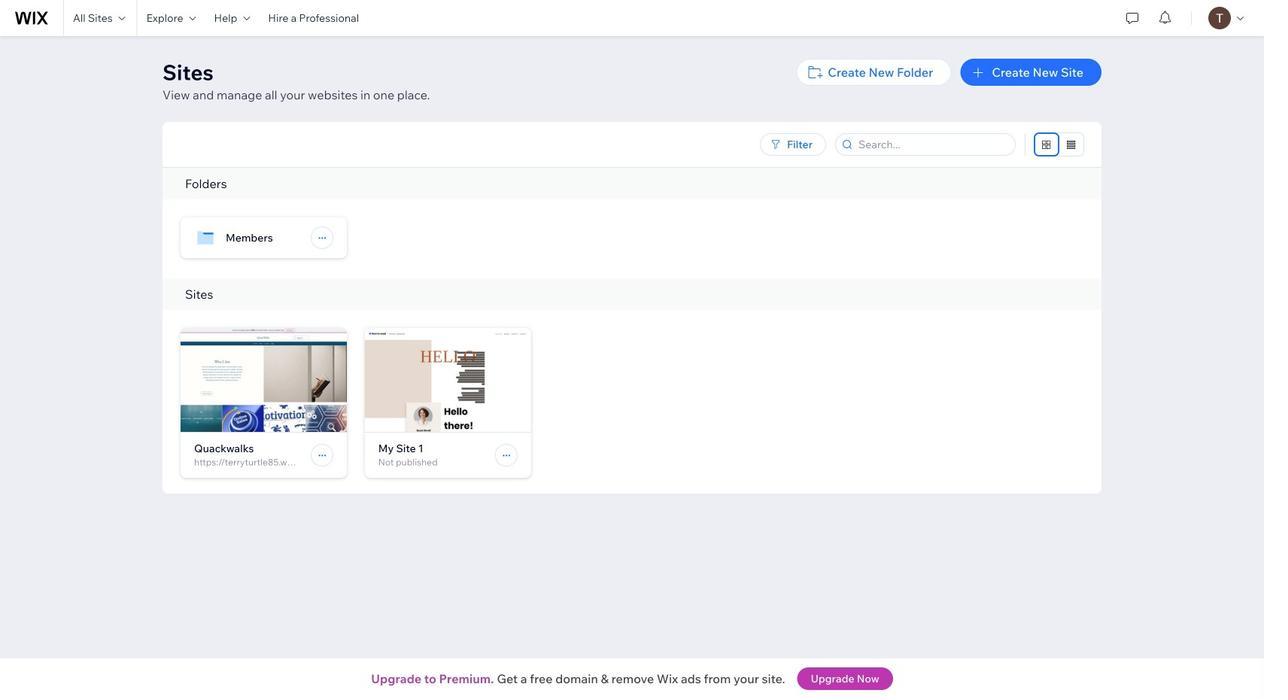 Task type: locate. For each thing, give the bounding box(es) containing it.
list
[[181, 218, 1102, 279], [181, 328, 1102, 494]]

0 vertical spatial list
[[181, 218, 1102, 279]]

1 list from the top
[[181, 218, 1102, 279]]

1 vertical spatial list
[[181, 328, 1102, 494]]



Task type: describe. For each thing, give the bounding box(es) containing it.
quackwalks image
[[181, 328, 347, 432]]

my site 1 image
[[365, 328, 531, 432]]

2 list from the top
[[181, 328, 1102, 494]]

Search... field
[[854, 134, 1011, 155]]



Task type: vqa. For each thing, say whether or not it's contained in the screenshot.
first list from the top
yes



